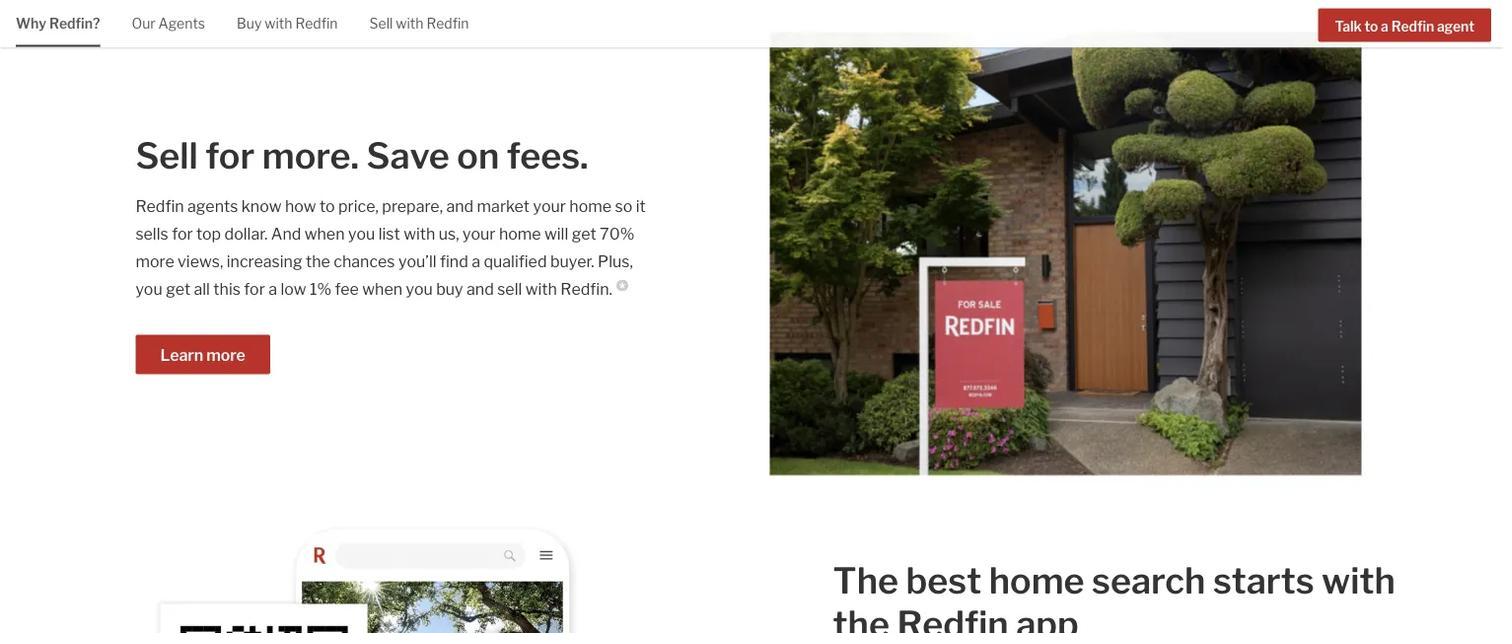Task type: vqa. For each thing, say whether or not it's contained in the screenshot.
increasing
yes



Task type: describe. For each thing, give the bounding box(es) containing it.
agent
[[1438, 18, 1475, 34]]

our
[[132, 15, 156, 32]]

with inside the best home search starts with the redfin app
[[1322, 559, 1396, 602]]

app
[[1017, 602, 1079, 633]]

disclaimer image
[[617, 280, 628, 291]]

chances
[[334, 252, 395, 271]]

list
[[379, 224, 400, 244]]

prepare,
[[382, 197, 443, 216]]

redfin.
[[561, 280, 613, 299]]

buy with redfin
[[237, 15, 338, 32]]

all
[[194, 280, 210, 299]]

more inside redfin agents know how to price, prepare, and market your home so it sells for top dollar. and when you list with us, your home will get 70% more views, increasing the chances you'll find a qualified buyer. plus, you get all this for a low 1% fee when you buy and sell with redfin.
[[136, 252, 174, 271]]

with inside buy with redfin link
[[265, 15, 292, 32]]

buyer.
[[551, 252, 595, 271]]

1 vertical spatial home
[[499, 224, 541, 244]]

1 horizontal spatial get
[[572, 224, 597, 244]]

you'll
[[399, 252, 437, 271]]

fee
[[335, 280, 359, 299]]

redfin?
[[49, 15, 100, 32]]

price,
[[338, 197, 379, 216]]

home inside the best home search starts with the redfin app
[[989, 559, 1085, 602]]

learn more button
[[136, 335, 270, 374]]

us,
[[439, 224, 459, 244]]

buy
[[436, 280, 463, 299]]

0 vertical spatial for
[[206, 134, 255, 177]]

save
[[367, 134, 450, 177]]

with inside sell with redfin link
[[396, 15, 424, 32]]

a inside button
[[1382, 18, 1389, 34]]

1 horizontal spatial you
[[348, 224, 375, 244]]

sell for sell with redfin
[[370, 15, 393, 32]]

how
[[285, 197, 316, 216]]

1 vertical spatial when
[[362, 280, 403, 299]]

0 vertical spatial when
[[305, 224, 345, 244]]

redfin inside redfin agents know how to price, prepare, and market your home so it sells for top dollar. and when you list with us, your home will get 70% more views, increasing the chances you'll find a qualified buyer. plus, you get all this for a low 1% fee when you buy and sell with redfin.
[[136, 197, 184, 216]]

views,
[[178, 252, 223, 271]]

0 horizontal spatial you
[[136, 280, 163, 299]]

0 horizontal spatial your
[[463, 224, 496, 244]]

1 vertical spatial for
[[172, 224, 193, 244]]

1 vertical spatial and
[[467, 280, 494, 299]]

redfin inside the best home search starts with the redfin app
[[897, 602, 1009, 633]]

the inside the best home search starts with the redfin app
[[833, 602, 890, 633]]

agents
[[188, 197, 238, 216]]

on
[[457, 134, 499, 177]]

this
[[213, 280, 241, 299]]

dollar.
[[225, 224, 268, 244]]

fees.
[[507, 134, 589, 177]]

learn more
[[160, 346, 246, 365]]

the
[[833, 559, 899, 602]]

sells
[[136, 224, 168, 244]]



Task type: locate. For each thing, give the bounding box(es) containing it.
get
[[572, 224, 597, 244], [166, 280, 191, 299]]

1 vertical spatial more
[[207, 346, 246, 365]]

0 horizontal spatial more
[[136, 252, 174, 271]]

0 vertical spatial the
[[306, 252, 330, 271]]

the best home search starts with the redfin app
[[833, 559, 1396, 633]]

when down how
[[305, 224, 345, 244]]

a
[[1382, 18, 1389, 34], [472, 252, 481, 271], [269, 280, 277, 299]]

1 vertical spatial the
[[833, 602, 890, 633]]

the up 1%
[[306, 252, 330, 271]]

70%
[[600, 224, 635, 244]]

1 vertical spatial sell
[[136, 134, 198, 177]]

buy
[[237, 15, 262, 32]]

the inside redfin agents know how to price, prepare, and market your home so it sells for top dollar. and when you list with us, your home will get 70% more views, increasing the chances you'll find a qualified buyer. plus, you get all this for a low 1% fee when you buy and sell with redfin.
[[306, 252, 330, 271]]

it
[[636, 197, 646, 216]]

our agents link
[[132, 0, 205, 45]]

0 vertical spatial sell
[[370, 15, 393, 32]]

a right find
[[472, 252, 481, 271]]

1 horizontal spatial a
[[472, 252, 481, 271]]

the left best
[[833, 602, 890, 633]]

why redfin? link
[[16, 0, 100, 45]]

with
[[265, 15, 292, 32], [396, 15, 424, 32], [404, 224, 435, 244], [526, 280, 557, 299], [1322, 559, 1396, 602]]

home
[[570, 197, 612, 216], [499, 224, 541, 244], [989, 559, 1085, 602]]

why redfin?
[[16, 15, 100, 32]]

our agents
[[132, 15, 205, 32]]

1 vertical spatial to
[[320, 197, 335, 216]]

more
[[136, 252, 174, 271], [207, 346, 246, 365]]

qualified
[[484, 252, 547, 271]]

your up the will on the top left of the page
[[533, 197, 566, 216]]

plus,
[[598, 252, 633, 271]]

sell with redfin link
[[370, 0, 469, 45]]

a phone with the redfin app, showing a home details page image
[[0, 476, 740, 633]]

a left low at the top left of page
[[269, 280, 277, 299]]

you
[[348, 224, 375, 244], [136, 280, 163, 299], [406, 280, 433, 299]]

0 horizontal spatial sell
[[136, 134, 198, 177]]

home up the qualified on the top
[[499, 224, 541, 244]]

your right us,
[[463, 224, 496, 244]]

to inside button
[[1365, 18, 1379, 34]]

you left the 'all'
[[136, 280, 163, 299]]

a right 'talk'
[[1382, 18, 1389, 34]]

2 horizontal spatial a
[[1382, 18, 1389, 34]]

0 horizontal spatial the
[[306, 252, 330, 271]]

search
[[1092, 559, 1206, 602]]

to
[[1365, 18, 1379, 34], [320, 197, 335, 216]]

learn
[[160, 346, 203, 365]]

get left the 'all'
[[166, 280, 191, 299]]

to inside redfin agents know how to price, prepare, and market your home so it sells for top dollar. and when you list with us, your home will get 70% more views, increasing the chances you'll find a qualified buyer. plus, you get all this for a low 1% fee when you buy and sell with redfin.
[[320, 197, 335, 216]]

0 vertical spatial home
[[570, 197, 612, 216]]

redfin inside button
[[1392, 18, 1435, 34]]

redfin agents know how to price, prepare, and market your home so it sells for top dollar. and when you list with us, your home will get 70% more views, increasing the chances you'll find a qualified buyer. plus, you get all this for a low 1% fee when you buy and sell with redfin.
[[136, 197, 646, 299]]

0 vertical spatial your
[[533, 197, 566, 216]]

to right 'talk'
[[1365, 18, 1379, 34]]

agents
[[158, 15, 205, 32]]

more right learn
[[207, 346, 246, 365]]

0 horizontal spatial home
[[499, 224, 541, 244]]

1 horizontal spatial your
[[533, 197, 566, 216]]

get right the will on the top left of the page
[[572, 224, 597, 244]]

know
[[242, 197, 282, 216]]

talk
[[1335, 18, 1362, 34]]

best
[[906, 559, 982, 602]]

talk to a redfin agent
[[1335, 18, 1475, 34]]

home left so
[[570, 197, 612, 216]]

for
[[206, 134, 255, 177], [172, 224, 193, 244], [244, 280, 265, 299]]

for up the agents
[[206, 134, 255, 177]]

redfin
[[295, 15, 338, 32], [427, 15, 469, 32], [1392, 18, 1435, 34], [136, 197, 184, 216], [897, 602, 1009, 633]]

0 horizontal spatial to
[[320, 197, 335, 216]]

your
[[533, 197, 566, 216], [463, 224, 496, 244]]

and up us,
[[446, 197, 474, 216]]

1 horizontal spatial the
[[833, 602, 890, 633]]

1 horizontal spatial when
[[362, 280, 403, 299]]

buy with redfin link
[[237, 0, 338, 45]]

1 horizontal spatial more
[[207, 346, 246, 365]]

for left top
[[172, 224, 193, 244]]

2 vertical spatial home
[[989, 559, 1085, 602]]

more.
[[262, 134, 359, 177]]

find
[[440, 252, 469, 271]]

starts
[[1214, 559, 1315, 602]]

2 horizontal spatial home
[[989, 559, 1085, 602]]

why
[[16, 15, 46, 32]]

and
[[446, 197, 474, 216], [467, 280, 494, 299]]

0 vertical spatial get
[[572, 224, 597, 244]]

0 horizontal spatial a
[[269, 280, 277, 299]]

sell up the agents
[[136, 134, 198, 177]]

sell for more. save on fees.
[[136, 134, 589, 177]]

1%
[[310, 280, 332, 299]]

sell right buy with redfin
[[370, 15, 393, 32]]

1 horizontal spatial home
[[570, 197, 612, 216]]

sell for sell for more. save on fees.
[[136, 134, 198, 177]]

market
[[477, 197, 530, 216]]

top
[[196, 224, 221, 244]]

will
[[545, 224, 569, 244]]

2 horizontal spatial you
[[406, 280, 433, 299]]

1 vertical spatial get
[[166, 280, 191, 299]]

and left sell
[[467, 280, 494, 299]]

1 vertical spatial your
[[463, 224, 496, 244]]

to right how
[[320, 197, 335, 216]]

so
[[615, 197, 633, 216]]

you down you'll
[[406, 280, 433, 299]]

2 vertical spatial for
[[244, 280, 265, 299]]

you left list
[[348, 224, 375, 244]]

0 vertical spatial more
[[136, 252, 174, 271]]

sell
[[370, 15, 393, 32], [136, 134, 198, 177]]

low
[[281, 280, 306, 299]]

when down chances
[[362, 280, 403, 299]]

more inside button
[[207, 346, 246, 365]]

1 horizontal spatial to
[[1365, 18, 1379, 34]]

talk to a redfin agent button
[[1319, 8, 1492, 42]]

sell
[[497, 280, 522, 299]]

when
[[305, 224, 345, 244], [362, 280, 403, 299]]

0 horizontal spatial when
[[305, 224, 345, 244]]

0 vertical spatial to
[[1365, 18, 1379, 34]]

0 vertical spatial a
[[1382, 18, 1389, 34]]

0 horizontal spatial get
[[166, 280, 191, 299]]

home right best
[[989, 559, 1085, 602]]

sell with redfin
[[370, 15, 469, 32]]

2 vertical spatial a
[[269, 280, 277, 299]]

1 vertical spatial a
[[472, 252, 481, 271]]

increasing
[[227, 252, 303, 271]]

0 vertical spatial and
[[446, 197, 474, 216]]

for right this
[[244, 280, 265, 299]]

the
[[306, 252, 330, 271], [833, 602, 890, 633]]

more down 'sells'
[[136, 252, 174, 271]]

the exterior of a modern house with a large redfin yard sign image
[[770, 32, 1362, 476]]

and
[[271, 224, 301, 244]]

1 horizontal spatial sell
[[370, 15, 393, 32]]



